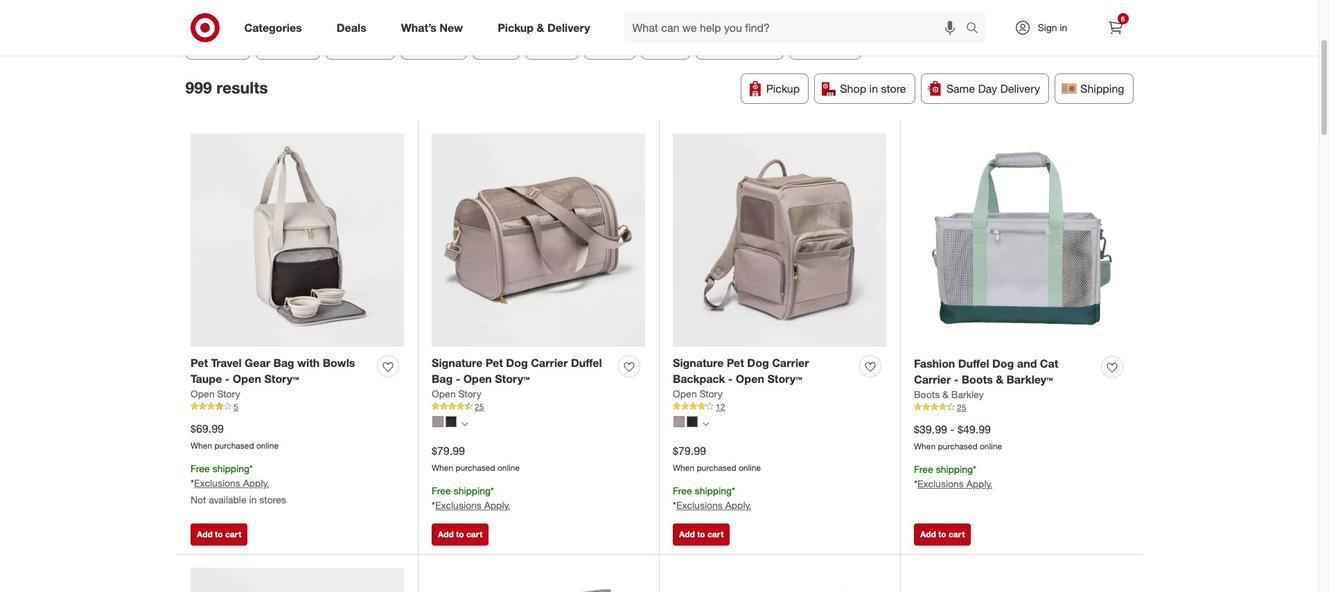 Task type: vqa. For each thing, say whether or not it's contained in the screenshot.
the leftmost 'with'
no



Task type: locate. For each thing, give the bounding box(es) containing it.
- right backpack
[[728, 372, 733, 386]]

3 to from the left
[[697, 529, 705, 540]]

- inside signature pet dog carrier backpack - open story™
[[728, 372, 733, 386]]

delivery for same day delivery
[[1000, 82, 1040, 96]]

atmosphere image
[[674, 417, 685, 428]]

2 horizontal spatial pet
[[727, 356, 744, 370]]

pet inside pet travel gear bag with bowls taupe - open story™
[[191, 356, 208, 370]]

free up the not
[[191, 463, 210, 475]]

$79.99
[[432, 444, 465, 458], [673, 444, 706, 458]]

filter button
[[185, 29, 250, 60]]

3 add to cart button from the left
[[673, 524, 730, 546]]

- right $39.99
[[951, 423, 955, 437]]

1 horizontal spatial boots
[[962, 373, 993, 387]]

open story link down backpack
[[673, 387, 723, 401]]

- inside '$39.99 - $49.99 when purchased online'
[[951, 423, 955, 437]]

purchased down $69.99
[[215, 441, 254, 451]]

pickup right the new
[[498, 21, 534, 34]]

2 signature from the left
[[673, 356, 724, 370]]

cart for open
[[466, 529, 483, 540]]

3 pet from the left
[[727, 356, 744, 370]]

gear
[[245, 356, 270, 370]]

pickup button
[[741, 73, 809, 104]]

deals left the "what's"
[[337, 21, 366, 34]]

0 horizontal spatial in
[[249, 494, 257, 506]]

dog for boots
[[993, 357, 1014, 371]]

shipping inside free shipping * * exclusions apply. not available in stores
[[213, 463, 250, 475]]

0 horizontal spatial signature
[[432, 356, 483, 370]]

when inside "$69.99 when purchased online"
[[191, 441, 212, 451]]

- inside fashion duffel dog and cat carrier - boots & barkley™
[[954, 373, 959, 387]]

shipping down all colors image at the left of the page
[[454, 486, 491, 497]]

all colors image
[[703, 422, 709, 428]]

open story for taupe
[[191, 388, 240, 400]]

shipping
[[213, 463, 250, 475], [936, 464, 973, 476], [454, 486, 491, 497], [695, 486, 732, 497]]

- up black image
[[456, 372, 460, 386]]

add to cart button
[[191, 524, 248, 546], [432, 524, 489, 546], [673, 524, 730, 546], [914, 524, 971, 546]]

in left stores
[[249, 494, 257, 506]]

1 horizontal spatial dog
[[747, 356, 769, 370]]

0 horizontal spatial open story link
[[191, 387, 240, 401]]

0 horizontal spatial carrier
[[531, 356, 568, 370]]

2 add to cart button from the left
[[432, 524, 489, 546]]

available
[[209, 494, 247, 506]]

dog inside signature pet dog carrier duffel bag - open story™
[[506, 356, 528, 370]]

all colors element right black image
[[462, 420, 468, 428]]

2 to from the left
[[456, 529, 464, 540]]

carrier inside signature pet dog carrier duffel bag - open story™
[[531, 356, 568, 370]]

open story link for open
[[673, 387, 723, 401]]

in left store
[[870, 82, 878, 96]]

story up 5
[[217, 388, 240, 400]]

search
[[960, 22, 993, 36]]

pickup
[[498, 21, 534, 34], [766, 82, 800, 96]]

bag inside signature pet dog carrier duffel bag - open story™
[[432, 372, 453, 386]]

0 horizontal spatial $79.99 when purchased online
[[432, 444, 520, 473]]

pickup inside pickup button
[[766, 82, 800, 96]]

shop in store
[[840, 82, 906, 96]]

travel
[[211, 356, 242, 370]]

when
[[191, 441, 212, 451], [914, 441, 936, 452], [432, 463, 453, 473], [673, 463, 695, 473]]

dog inside fashion duffel dog and cat carrier - boots & barkley™
[[993, 357, 1014, 371]]

0 horizontal spatial dog
[[506, 356, 528, 370]]

duffel inside fashion duffel dog and cat carrier - boots & barkley™
[[958, 357, 989, 371]]

1 horizontal spatial open story link
[[432, 387, 482, 401]]

1 story from the left
[[217, 388, 240, 400]]

cart for story™
[[708, 529, 724, 540]]

all colors element right black icon at the right of the page
[[703, 420, 709, 428]]

What can we help you find? suggestions appear below search field
[[624, 12, 969, 43]]

shipping button
[[1055, 73, 1134, 104]]

0 vertical spatial &
[[537, 21, 544, 34]]

1 open story link from the left
[[191, 387, 240, 401]]

0 horizontal spatial delivery
[[547, 21, 590, 34]]

& inside pickup & delivery link
[[537, 21, 544, 34]]

1 add to cart from the left
[[197, 529, 241, 540]]

1 vertical spatial pickup
[[766, 82, 800, 96]]

fashion duffel dog and cat carrier - boots & barkley™ image
[[914, 134, 1128, 348], [914, 134, 1128, 348]]

atmosphere image
[[433, 417, 444, 428]]

1 horizontal spatial story™
[[495, 372, 530, 386]]

1 horizontal spatial free shipping * * exclusions apply.
[[673, 486, 752, 512]]

purchased down $49.99 on the bottom of page
[[938, 441, 978, 452]]

0 horizontal spatial pet
[[191, 356, 208, 370]]

open up all colors image at the left of the page
[[463, 372, 492, 386]]

store
[[881, 82, 906, 96]]

open down backpack
[[673, 388, 697, 400]]

1 vertical spatial in
[[870, 82, 878, 96]]

black image
[[446, 417, 457, 428]]

same day delivery
[[947, 82, 1040, 96]]

$79.99 down black image
[[432, 444, 465, 458]]

purchased for signature pet dog carrier duffel bag - open story™
[[456, 463, 495, 473]]

0 horizontal spatial bag
[[273, 356, 294, 370]]

2 horizontal spatial story™
[[768, 372, 802, 386]]

exclusions inside free shipping * * exclusions apply. not available in stores
[[194, 478, 240, 490]]

1 horizontal spatial pickup
[[766, 82, 800, 96]]

pet inside signature pet dog carrier duffel bag - open story™
[[486, 356, 503, 370]]

online inside "$69.99 when purchased online"
[[256, 441, 279, 451]]

pet for signature pet dog carrier backpack - open story™
[[727, 356, 744, 370]]

delivery inside same day delivery button
[[1000, 82, 1040, 96]]

shipping up available
[[213, 463, 250, 475]]

$79.99 when purchased online down all colors icon
[[673, 444, 761, 473]]

0 horizontal spatial open story
[[191, 388, 240, 400]]

$79.99 when purchased online for -
[[432, 444, 520, 473]]

2 horizontal spatial open story
[[673, 388, 723, 400]]

on the go pet travel bag - gray - boots & barkley™ image
[[191, 569, 404, 593], [191, 569, 404, 593]]

when for pet travel gear bag with bowls taupe - open story™
[[191, 441, 212, 451]]

1 vertical spatial &
[[996, 373, 1004, 387]]

apply. for open
[[243, 478, 269, 490]]

1 horizontal spatial delivery
[[1000, 82, 1040, 96]]

2 story from the left
[[459, 388, 482, 400]]

6 link
[[1100, 12, 1131, 43]]

add to cart
[[197, 529, 241, 540], [438, 529, 483, 540], [679, 529, 724, 540], [920, 529, 965, 540]]

free down atmosphere image
[[432, 486, 451, 497]]

1 vertical spatial boots
[[914, 389, 940, 400]]

exclusions apply. button for signature pet dog carrier backpack - open story™
[[676, 499, 752, 513]]

0 vertical spatial in
[[1060, 21, 1068, 33]]

1 horizontal spatial duffel
[[958, 357, 989, 371]]

3 open story link from the left
[[673, 387, 723, 401]]

3 add from the left
[[679, 529, 695, 540]]

2 all colors element from the left
[[703, 420, 709, 428]]

0 horizontal spatial story™
[[264, 372, 299, 386]]

in inside shop in store button
[[870, 82, 878, 96]]

0 horizontal spatial free shipping * * exclusions apply.
[[432, 486, 510, 512]]

4 add from the left
[[920, 529, 936, 540]]

to for signature pet dog carrier backpack - open story™
[[697, 529, 705, 540]]

open story link for -
[[432, 387, 482, 401]]

story
[[217, 388, 240, 400], [459, 388, 482, 400], [700, 388, 723, 400]]

1 $79.99 when purchased online from the left
[[432, 444, 520, 473]]

0 horizontal spatial duffel
[[571, 356, 602, 370]]

signature pet dog carrier backpack - open story™ link
[[673, 356, 854, 387]]

to for pet travel gear bag with bowls taupe - open story™
[[215, 529, 223, 540]]

0 vertical spatial deals
[[337, 21, 366, 34]]

2 horizontal spatial &
[[996, 373, 1004, 387]]

*
[[250, 463, 253, 475], [973, 464, 977, 476], [191, 478, 194, 490], [914, 478, 918, 490], [491, 486, 494, 497], [732, 486, 735, 497], [432, 500, 435, 512], [673, 500, 676, 512]]

2 cart from the left
[[466, 529, 483, 540]]

1 $79.99 from the left
[[432, 444, 465, 458]]

open story link down the taupe
[[191, 387, 240, 401]]

2 story™ from the left
[[495, 372, 530, 386]]

purchased down all colors icon
[[697, 463, 736, 473]]

1 horizontal spatial pet
[[486, 356, 503, 370]]

exclusions apply. button for signature pet dog carrier duffel bag - open story™
[[435, 499, 510, 513]]

signature inside signature pet dog carrier duffel bag - open story™
[[432, 356, 483, 370]]

0 horizontal spatial 25 link
[[432, 401, 645, 413]]

when down atmosphere image
[[432, 463, 453, 473]]

pet travel gear bag with bowls taupe - open story™
[[191, 356, 355, 386]]

deals
[[337, 21, 366, 34], [596, 37, 624, 51]]

pet inside signature pet dog carrier backpack - open story™
[[727, 356, 744, 370]]

2 horizontal spatial in
[[1060, 21, 1068, 33]]

2 add from the left
[[438, 529, 454, 540]]

1 horizontal spatial 25 link
[[914, 402, 1128, 414]]

delivery
[[547, 21, 590, 34], [1000, 82, 1040, 96]]

purchased inside "$69.99 when purchased online"
[[215, 441, 254, 451]]

signature up black image
[[432, 356, 483, 370]]

add to cart for signature pet dog carrier backpack - open story™
[[679, 529, 724, 540]]

dog
[[506, 356, 528, 370], [747, 356, 769, 370], [993, 357, 1014, 371]]

free for story™
[[432, 486, 451, 497]]

2 $79.99 from the left
[[673, 444, 706, 458]]

0 vertical spatial boots
[[962, 373, 993, 387]]

online for backpack
[[739, 463, 761, 473]]

online for duffel
[[498, 463, 520, 473]]

- up boots & barkley
[[954, 373, 959, 387]]

open story for -
[[432, 388, 482, 400]]

fashion backpack dog and cat carrier - s - boots & barkley™ image
[[432, 569, 645, 593], [432, 569, 645, 593]]

deals inside button
[[596, 37, 624, 51]]

2 open story from the left
[[432, 388, 482, 400]]

duffel
[[571, 356, 602, 370], [958, 357, 989, 371]]

free down atmosphere icon
[[673, 486, 692, 497]]

add for signature pet dog carrier duffel bag - open story™
[[438, 529, 454, 540]]

- down travel
[[225, 372, 230, 386]]

open down gear
[[233, 372, 261, 386]]

open up the 12 link
[[736, 372, 765, 386]]

online
[[256, 441, 279, 451], [980, 441, 1002, 452], [498, 463, 520, 473], [739, 463, 761, 473]]

1 pet from the left
[[191, 356, 208, 370]]

purchased
[[215, 441, 254, 451], [938, 441, 978, 452], [456, 463, 495, 473], [697, 463, 736, 473]]

open story link
[[191, 387, 240, 401], [432, 387, 482, 401], [673, 387, 723, 401]]

& inside boots & barkley link
[[943, 389, 949, 400]]

1 horizontal spatial in
[[870, 82, 878, 96]]

$79.99 for signature pet dog carrier duffel bag - open story™
[[432, 444, 465, 458]]

when down $69.99
[[191, 441, 212, 451]]

open story down the taupe
[[191, 388, 240, 400]]

1 horizontal spatial 25
[[957, 402, 966, 413]]

pickup down rating
[[766, 82, 800, 96]]

4 add to cart from the left
[[920, 529, 965, 540]]

1 signature from the left
[[432, 356, 483, 370]]

1 horizontal spatial bag
[[432, 372, 453, 386]]

5 link
[[191, 401, 404, 413]]

4 add to cart button from the left
[[914, 524, 971, 546]]

cat
[[1040, 357, 1059, 371]]

$49.99
[[958, 423, 991, 437]]

2 $79.99 when purchased online from the left
[[673, 444, 761, 473]]

2 horizontal spatial story
[[700, 388, 723, 400]]

exclusions for open
[[194, 478, 240, 490]]

purchased inside '$39.99 - $49.99 when purchased online'
[[938, 441, 978, 452]]

carrier
[[531, 356, 568, 370], [772, 356, 809, 370], [914, 373, 951, 387]]

what's new link
[[389, 12, 480, 43]]

story™
[[264, 372, 299, 386], [495, 372, 530, 386], [768, 372, 802, 386]]

pickup inside pickup & delivery link
[[498, 21, 534, 34]]

$79.99 when purchased online
[[432, 444, 520, 473], [673, 444, 761, 473]]

when down atmosphere icon
[[673, 463, 695, 473]]

deals for deals button
[[596, 37, 624, 51]]

all colors image
[[462, 422, 468, 428]]

carrier for signature pet dog carrier backpack - open story™
[[772, 356, 809, 370]]

0 horizontal spatial boots
[[914, 389, 940, 400]]

2 horizontal spatial open story link
[[673, 387, 723, 401]]

1 cart from the left
[[225, 529, 241, 540]]

signature for bag
[[432, 356, 483, 370]]

2 pet from the left
[[486, 356, 503, 370]]

carrier inside fashion duffel dog and cat carrier - boots & barkley™
[[914, 373, 951, 387]]

$79.99 when purchased online down all colors image at the left of the page
[[432, 444, 520, 473]]

free for open
[[191, 463, 210, 475]]

0 vertical spatial bag
[[273, 356, 294, 370]]

open story
[[191, 388, 240, 400], [432, 388, 482, 400], [673, 388, 723, 400]]

in inside sign in link
[[1060, 21, 1068, 33]]

- inside signature pet dog carrier duffel bag - open story™
[[456, 372, 460, 386]]

1 horizontal spatial carrier
[[772, 356, 809, 370]]

filter
[[215, 37, 240, 51]]

when down $39.99
[[914, 441, 936, 452]]

2 horizontal spatial dog
[[993, 357, 1014, 371]]

1 horizontal spatial deals
[[596, 37, 624, 51]]

free shipping * * exclusions apply. not available in stores
[[191, 463, 286, 506]]

when inside '$39.99 - $49.99 when purchased online'
[[914, 441, 936, 452]]

boots inside fashion duffel dog and cat carrier - boots & barkley™
[[962, 373, 993, 387]]

exclusions apply. button
[[194, 477, 269, 491], [918, 478, 993, 492], [435, 499, 510, 513], [676, 499, 752, 513]]

signature inside signature pet dog carrier backpack - open story™
[[673, 356, 724, 370]]

boots up barkley
[[962, 373, 993, 387]]

cart for boots
[[949, 529, 965, 540]]

2 vertical spatial &
[[943, 389, 949, 400]]

signature pet dog carrier duffel bag - open story™ image
[[432, 134, 645, 348], [432, 134, 645, 348]]

dog inside signature pet dog carrier backpack - open story™
[[747, 356, 769, 370]]

story™ inside pet travel gear bag with bowls taupe - open story™
[[264, 372, 299, 386]]

cart
[[225, 529, 241, 540], [466, 529, 483, 540], [708, 529, 724, 540], [949, 529, 965, 540]]

0 horizontal spatial story
[[217, 388, 240, 400]]

to
[[215, 529, 223, 540], [456, 529, 464, 540], [697, 529, 705, 540], [939, 529, 947, 540]]

pet for signature pet dog carrier duffel bag - open story™
[[486, 356, 503, 370]]

free down $39.99
[[914, 464, 933, 476]]

open inside signature pet dog carrier duffel bag - open story™
[[463, 372, 492, 386]]

carrier inside signature pet dog carrier backpack - open story™
[[772, 356, 809, 370]]

open story link up black image
[[432, 387, 482, 401]]

1 vertical spatial bag
[[432, 372, 453, 386]]

1 vertical spatial delivery
[[1000, 82, 1040, 96]]

0 horizontal spatial deals
[[337, 21, 366, 34]]

in inside free shipping * * exclusions apply. not available in stores
[[249, 494, 257, 506]]

shipping down '$39.99 - $49.99 when purchased online'
[[936, 464, 973, 476]]

free inside free shipping * * exclusions apply. not available in stores
[[191, 463, 210, 475]]

apply. inside free shipping * * exclusions apply. not available in stores
[[243, 478, 269, 490]]

pet travel gear bag with bowls taupe - open story™ image
[[191, 134, 404, 348], [191, 134, 404, 348]]

exclusions
[[194, 478, 240, 490], [918, 478, 964, 490], [435, 500, 482, 512], [676, 500, 723, 512]]

3 open story from the left
[[673, 388, 723, 400]]

delivery inside pickup & delivery link
[[547, 21, 590, 34]]

shipping for open
[[213, 463, 250, 475]]

1 all colors element from the left
[[462, 420, 468, 428]]

1 add from the left
[[197, 529, 213, 540]]

apply.
[[243, 478, 269, 490], [967, 478, 993, 490], [484, 500, 510, 512], [725, 500, 752, 512]]

story up all colors image at the left of the page
[[459, 388, 482, 400]]

deals link
[[325, 12, 384, 43]]

1 horizontal spatial &
[[943, 389, 949, 400]]

open story down backpack
[[673, 388, 723, 400]]

free
[[191, 463, 210, 475], [914, 464, 933, 476], [432, 486, 451, 497], [673, 486, 692, 497]]

2 horizontal spatial free shipping * * exclusions apply.
[[914, 464, 993, 490]]

in
[[1060, 21, 1068, 33], [870, 82, 878, 96], [249, 494, 257, 506]]

purchased for signature pet dog carrier backpack - open story™
[[697, 463, 736, 473]]

4 to from the left
[[939, 529, 947, 540]]

0 horizontal spatial all colors element
[[462, 420, 468, 428]]

2 vertical spatial in
[[249, 494, 257, 506]]

0 horizontal spatial pickup
[[498, 21, 534, 34]]

open story up black image
[[432, 388, 482, 400]]

pet
[[191, 356, 208, 370], [486, 356, 503, 370], [727, 356, 744, 370]]

bag
[[273, 356, 294, 370], [432, 372, 453, 386]]

$39.99 - $49.99 when purchased online
[[914, 423, 1002, 452]]

purchased down all colors image at the left of the page
[[456, 463, 495, 473]]

shop
[[840, 82, 867, 96]]

25 down barkley
[[957, 402, 966, 413]]

25 down signature pet dog carrier duffel bag - open story™
[[475, 402, 484, 412]]

all colors element
[[462, 420, 468, 428], [703, 420, 709, 428]]

with
[[297, 356, 320, 370]]

2 open story link from the left
[[432, 387, 482, 401]]

pickup & delivery
[[498, 21, 590, 34]]

2 add to cart from the left
[[438, 529, 483, 540]]

2 horizontal spatial carrier
[[914, 373, 951, 387]]

- inside pet travel gear bag with bowls taupe - open story™
[[225, 372, 230, 386]]

free for &
[[914, 464, 933, 476]]

1 horizontal spatial all colors element
[[703, 420, 709, 428]]

0 horizontal spatial &
[[537, 21, 544, 34]]

open inside signature pet dog carrier backpack - open story™
[[736, 372, 765, 386]]

3 add to cart from the left
[[679, 529, 724, 540]]

$79.99 for signature pet dog carrier backpack - open story™
[[673, 444, 706, 458]]

exclusions apply. button for fashion duffel dog and cat carrier - boots & barkley™
[[918, 478, 993, 492]]

1 to from the left
[[215, 529, 223, 540]]

1 add to cart button from the left
[[191, 524, 248, 546]]

& for delivery
[[537, 21, 544, 34]]

boots down fashion on the right bottom
[[914, 389, 940, 400]]

1 vertical spatial deals
[[596, 37, 624, 51]]

0 horizontal spatial 25
[[475, 402, 484, 412]]

boots
[[962, 373, 993, 387], [914, 389, 940, 400]]

story for open
[[217, 388, 240, 400]]

25 link down signature pet dog carrier duffel bag - open story™ link
[[432, 401, 645, 413]]

story up 12
[[700, 388, 723, 400]]

0 vertical spatial delivery
[[547, 21, 590, 34]]

$79.99 down black icon at the right of the page
[[673, 444, 706, 458]]

3 story™ from the left
[[768, 372, 802, 386]]

1 horizontal spatial $79.99 when purchased online
[[673, 444, 761, 473]]

online for with
[[256, 441, 279, 451]]

4 cart from the left
[[949, 529, 965, 540]]

blue buffalo bits to go multipack chicken flavor dry dog food - 1oz/12ct image
[[673, 569, 886, 593], [673, 569, 886, 593]]

signature up backpack
[[673, 356, 724, 370]]

1 horizontal spatial story
[[459, 388, 482, 400]]

bag left with
[[273, 356, 294, 370]]

25 link down barkley™ in the right bottom of the page
[[914, 402, 1128, 414]]

25
[[475, 402, 484, 412], [957, 402, 966, 413]]

1 horizontal spatial $79.99
[[673, 444, 706, 458]]

signature
[[432, 356, 483, 370], [673, 356, 724, 370]]

signature pet dog carrier backpack - open story™ image
[[673, 134, 886, 348], [673, 134, 886, 348]]

1 horizontal spatial open story
[[432, 388, 482, 400]]

bag up atmosphere image
[[432, 372, 453, 386]]

open
[[233, 372, 261, 386], [463, 372, 492, 386], [736, 372, 765, 386], [191, 388, 215, 400], [432, 388, 456, 400], [673, 388, 697, 400]]

0 vertical spatial pickup
[[498, 21, 534, 34]]

apply. for story™
[[484, 500, 510, 512]]

online inside '$39.99 - $49.99 when purchased online'
[[980, 441, 1002, 452]]

rating
[[740, 37, 772, 51]]

add to cart button for pet travel gear bag with bowls taupe - open story™
[[191, 524, 248, 546]]

in right sign
[[1060, 21, 1068, 33]]

fashion
[[914, 357, 955, 371]]

1 story™ from the left
[[264, 372, 299, 386]]

3 cart from the left
[[708, 529, 724, 540]]

add to cart for fashion duffel dog and cat carrier - boots & barkley™
[[920, 529, 965, 540]]

dog for open
[[506, 356, 528, 370]]

&
[[537, 21, 544, 34], [996, 373, 1004, 387], [943, 389, 949, 400]]

1 open story from the left
[[191, 388, 240, 400]]

0 horizontal spatial $79.99
[[432, 444, 465, 458]]

cart for -
[[225, 529, 241, 540]]

black image
[[687, 417, 698, 428]]

free shipping * * exclusions apply.
[[914, 464, 993, 490], [432, 486, 510, 512], [673, 486, 752, 512]]

25 link for &
[[914, 402, 1128, 414]]

1 horizontal spatial signature
[[673, 356, 724, 370]]

deals left price button
[[596, 37, 624, 51]]



Task type: describe. For each thing, give the bounding box(es) containing it.
all colors element for -
[[703, 420, 709, 428]]

in for sign
[[1060, 21, 1068, 33]]

carrier for signature pet dog carrier duffel bag - open story™
[[531, 356, 568, 370]]

999
[[185, 77, 212, 97]]

add to cart for pet travel gear bag with bowls taupe - open story™
[[197, 529, 241, 540]]

story™ inside signature pet dog carrier backpack - open story™
[[768, 372, 802, 386]]

when for signature pet dog carrier duffel bag - open story™
[[432, 463, 453, 473]]

apply. for &
[[967, 478, 993, 490]]

to for fashion duffel dog and cat carrier - boots & barkley™
[[939, 529, 947, 540]]

$69.99 when purchased online
[[191, 422, 279, 451]]

pickup for pickup & delivery
[[498, 21, 534, 34]]

backpack
[[673, 372, 725, 386]]

$39.99
[[914, 423, 947, 437]]

12 link
[[673, 401, 886, 413]]

free shipping * * exclusions apply. for story™
[[432, 486, 510, 512]]

exclusions for story™
[[435, 500, 482, 512]]

signature pet dog carrier backpack - open story™
[[673, 356, 809, 386]]

price
[[653, 37, 678, 51]]

sign in link
[[1003, 12, 1089, 43]]

fpo/apo
[[801, 37, 850, 51]]

$69.99
[[191, 422, 224, 436]]

5
[[234, 402, 238, 412]]

signature for -
[[673, 356, 724, 370]]

sign
[[1038, 21, 1057, 33]]

bowls
[[323, 356, 355, 370]]

not
[[191, 494, 206, 506]]

all colors element for bag
[[462, 420, 468, 428]]

999 results
[[185, 77, 268, 97]]

what's new
[[401, 21, 463, 34]]

categories link
[[233, 12, 319, 43]]

sign in
[[1038, 21, 1068, 33]]

story for story™
[[459, 388, 482, 400]]

12
[[716, 402, 725, 412]]

delivery for pickup & delivery
[[547, 21, 590, 34]]

categories
[[244, 21, 302, 34]]

barkley
[[952, 389, 984, 400]]

add for signature pet dog carrier backpack - open story™
[[679, 529, 695, 540]]

add to cart button for signature pet dog carrier backpack - open story™
[[673, 524, 730, 546]]

open story for open
[[673, 388, 723, 400]]

open up atmosphere image
[[432, 388, 456, 400]]

shipping
[[1081, 82, 1125, 96]]

new
[[440, 21, 463, 34]]

same day delivery button
[[921, 73, 1049, 104]]

same
[[947, 82, 975, 96]]

deals button
[[584, 29, 635, 60]]

to for signature pet dog carrier duffel bag - open story™
[[456, 529, 464, 540]]

fashion duffel dog and cat carrier - boots & barkley™
[[914, 357, 1059, 387]]

barkley™
[[1007, 373, 1053, 387]]

bag inside pet travel gear bag with bowls taupe - open story™
[[273, 356, 294, 370]]

pickup & delivery link
[[486, 12, 608, 43]]

dog for story™
[[747, 356, 769, 370]]

stores
[[259, 494, 286, 506]]

fashion duffel dog and cat carrier - boots & barkley™ link
[[914, 356, 1096, 388]]

25 link for story™
[[432, 401, 645, 413]]

in for shop
[[870, 82, 878, 96]]

open story link for taupe
[[191, 387, 240, 401]]

when for signature pet dog carrier backpack - open story™
[[673, 463, 695, 473]]

& inside fashion duffel dog and cat carrier - boots & barkley™
[[996, 373, 1004, 387]]

story™ inside signature pet dog carrier duffel bag - open story™
[[495, 372, 530, 386]]

pickup for pickup
[[766, 82, 800, 96]]

6
[[1121, 15, 1125, 23]]

duffel inside signature pet dog carrier duffel bag - open story™
[[571, 356, 602, 370]]

price button
[[641, 29, 690, 60]]

deals for deals link
[[337, 21, 366, 34]]

pet travel gear bag with bowls taupe - open story™ link
[[191, 356, 372, 387]]

shipping for &
[[936, 464, 973, 476]]

boots & barkley
[[914, 389, 984, 400]]

3 story from the left
[[700, 388, 723, 400]]

& for barkley
[[943, 389, 949, 400]]

add for fashion duffel dog and cat carrier - boots & barkley™
[[920, 529, 936, 540]]

guest
[[707, 37, 737, 51]]

shipping for story™
[[454, 486, 491, 497]]

what's
[[401, 21, 437, 34]]

and
[[1017, 357, 1037, 371]]

guest rating
[[707, 37, 772, 51]]

add to cart for signature pet dog carrier duffel bag - open story™
[[438, 529, 483, 540]]

shop in store button
[[815, 73, 915, 104]]

signature pet dog carrier duffel bag - open story™
[[432, 356, 602, 386]]

day
[[978, 82, 997, 96]]

add to cart button for signature pet dog carrier duffel bag - open story™
[[432, 524, 489, 546]]

add for pet travel gear bag with bowls taupe - open story™
[[197, 529, 213, 540]]

shipping down all colors icon
[[695, 486, 732, 497]]

search button
[[960, 12, 993, 46]]

25 for open
[[475, 402, 484, 412]]

fpo/apo button
[[789, 29, 861, 60]]

taupe
[[191, 372, 222, 386]]

exclusions for &
[[918, 478, 964, 490]]

open inside pet travel gear bag with bowls taupe - open story™
[[233, 372, 261, 386]]

25 for boots
[[957, 402, 966, 413]]

add to cart button for fashion duffel dog and cat carrier - boots & barkley™
[[914, 524, 971, 546]]

free shipping * * exclusions apply. for &
[[914, 464, 993, 490]]

open down the taupe
[[191, 388, 215, 400]]

results
[[216, 77, 268, 97]]

$79.99 when purchased online for open
[[673, 444, 761, 473]]

purchased for pet travel gear bag with bowls taupe - open story™
[[215, 441, 254, 451]]

signature pet dog carrier duffel bag - open story™ link
[[432, 356, 613, 387]]

boots & barkley link
[[914, 388, 984, 402]]

guest rating button
[[695, 29, 784, 60]]



